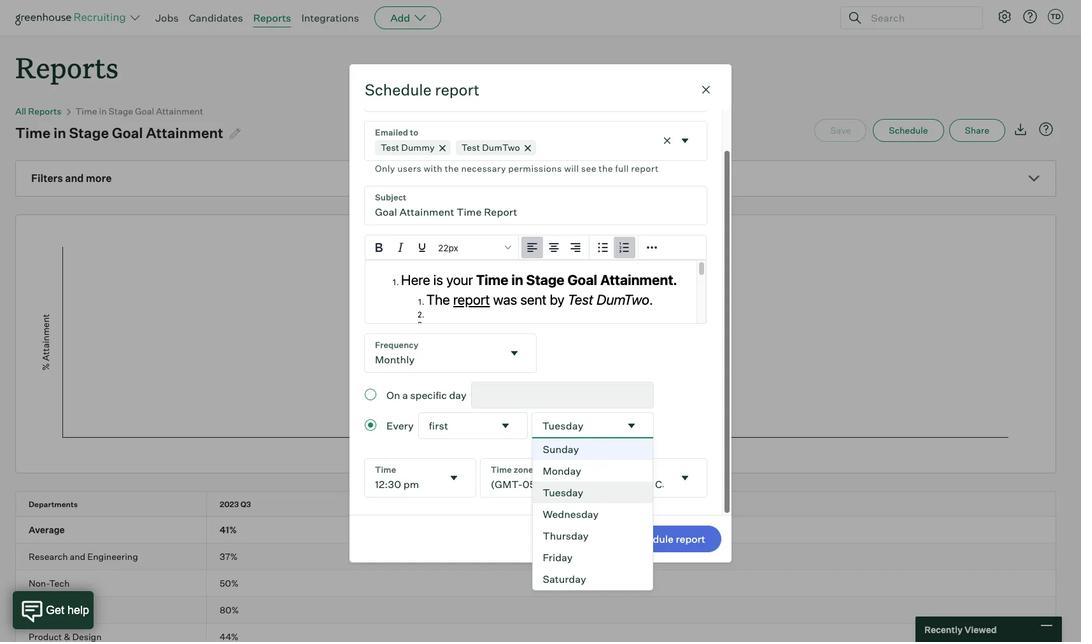Task type: describe. For each thing, give the bounding box(es) containing it.
only users with the necessary permissions will see the full report
[[375, 163, 659, 174]]

row group containing test
[[16, 598, 1056, 625]]

row group containing non-tech
[[16, 571, 1056, 598]]

and for filters
[[65, 172, 84, 185]]

1 vertical spatial in
[[54, 124, 66, 142]]

integrations link
[[302, 11, 359, 24]]

users
[[398, 163, 422, 174]]

all
[[15, 106, 26, 117]]

0 horizontal spatial toggle flyout image
[[448, 472, 460, 485]]

see
[[582, 163, 597, 174]]

none field on a specific day
[[472, 383, 654, 408]]

0 vertical spatial stage
[[109, 106, 133, 117]]

wednesday option
[[533, 504, 653, 526]]

1 the from the left
[[445, 163, 459, 174]]

specific
[[411, 389, 447, 402]]

41%
[[220, 525, 237, 536]]

none field clear selection
[[365, 122, 707, 176]]

share
[[966, 125, 990, 136]]

sunday
[[544, 443, 580, 456]]

all reports
[[15, 106, 62, 117]]

will
[[565, 163, 579, 174]]

save and schedule this report to revisit it! element
[[815, 119, 874, 142]]

schedule inside button
[[630, 533, 674, 546]]

add button
[[375, 6, 442, 29]]

q3
[[241, 500, 251, 510]]

schedule inside button
[[890, 125, 929, 136]]

0 vertical spatial time in stage goal attainment
[[76, 106, 203, 117]]

td button
[[1049, 9, 1064, 24]]

departments
[[29, 500, 78, 510]]

22px toolbar
[[366, 236, 519, 260]]

tuesday
[[544, 487, 584, 499]]

1 vertical spatial stage
[[69, 124, 109, 142]]

necessary
[[462, 163, 507, 174]]

non-
[[29, 579, 49, 590]]

time in stage goal attainment link
[[76, 106, 203, 117]]

filters
[[31, 172, 63, 185]]

1 vertical spatial goal
[[112, 124, 143, 142]]

configure image
[[998, 9, 1013, 24]]

row containing test
[[16, 598, 1056, 624]]

37%
[[220, 552, 238, 563]]

schedule report button
[[614, 526, 722, 553]]

5 row group from the top
[[16, 625, 1056, 643]]

a
[[403, 389, 408, 402]]

cancel button
[[539, 526, 603, 553]]

schedule button
[[874, 119, 945, 142]]

jobs link
[[155, 11, 179, 24]]

non-tech
[[29, 579, 70, 590]]

xychart image
[[31, 215, 1041, 470]]

research and engineering
[[29, 552, 138, 563]]

engineering
[[87, 552, 138, 563]]

close modal icon image
[[699, 82, 714, 97]]

on
[[387, 389, 401, 402]]

td
[[1051, 12, 1062, 21]]

monday option
[[533, 461, 653, 482]]

1 horizontal spatial in
[[99, 106, 107, 117]]

td button
[[1046, 6, 1067, 27]]

recently
[[925, 625, 963, 636]]

dumtwo
[[482, 142, 520, 153]]

0 horizontal spatial schedule
[[365, 80, 432, 99]]

row containing non-tech
[[16, 571, 1056, 597]]

thursday
[[544, 530, 589, 543]]

cancel
[[555, 533, 587, 546]]

friday option
[[533, 547, 653, 569]]

1 vertical spatial time
[[15, 124, 51, 142]]

0 vertical spatial reports
[[253, 11, 291, 24]]

full
[[616, 163, 629, 174]]

every
[[387, 420, 414, 433]]

more
[[86, 172, 112, 185]]

all reports link
[[15, 106, 62, 117]]



Task type: vqa. For each thing, say whether or not it's contained in the screenshot.
Filters at the top of page
yes



Task type: locate. For each thing, give the bounding box(es) containing it.
1 horizontal spatial toggle flyout image
[[626, 420, 639, 433]]

greenhouse recruiting image
[[15, 10, 130, 25]]

recently viewed
[[925, 625, 998, 636]]

1 horizontal spatial schedule
[[630, 533, 674, 546]]

toggle flyout image
[[679, 135, 692, 147], [508, 347, 521, 360], [499, 420, 512, 433], [679, 472, 692, 485]]

2 horizontal spatial schedule
[[890, 125, 929, 136]]

and
[[65, 172, 84, 185], [70, 552, 86, 563]]

test for test dumtwo
[[462, 142, 480, 153]]

on a specific day
[[387, 389, 467, 402]]

row group containing research and engineering
[[16, 544, 1056, 571]]

2 horizontal spatial report
[[676, 533, 706, 546]]

1 row from the top
[[16, 493, 1056, 517]]

80%
[[220, 605, 239, 616]]

0 horizontal spatial in
[[54, 124, 66, 142]]

research
[[29, 552, 68, 563]]

0 horizontal spatial test
[[29, 605, 47, 616]]

and for research
[[70, 552, 86, 563]]

row group containing average
[[16, 518, 1056, 544]]

None field
[[365, 122, 707, 176], [365, 334, 536, 373], [472, 383, 654, 408], [419, 413, 527, 439], [533, 413, 654, 439], [365, 459, 476, 498], [481, 459, 707, 498], [365, 334, 536, 373], [419, 413, 527, 439], [533, 413, 654, 439], [365, 459, 476, 498], [481, 459, 707, 498]]

download image
[[1014, 122, 1029, 137]]

filters and more
[[31, 172, 112, 185]]

day
[[449, 389, 467, 402]]

1 vertical spatial attainment
[[146, 124, 224, 142]]

dummy
[[402, 142, 435, 153]]

friday
[[544, 552, 574, 564]]

None text field
[[365, 334, 503, 373]]

list box containing sunday
[[533, 439, 654, 591]]

add
[[391, 11, 410, 24]]

thursday option
[[533, 526, 653, 547]]

1 horizontal spatial time
[[76, 106, 97, 117]]

time down all reports link
[[15, 124, 51, 142]]

0 horizontal spatial time
[[15, 124, 51, 142]]

test dummy
[[381, 142, 435, 153]]

report inside clear selection field
[[632, 163, 659, 174]]

2023 q3
[[220, 500, 251, 510]]

0 vertical spatial in
[[99, 106, 107, 117]]

reports link
[[253, 11, 291, 24]]

reports right candidates at the left top of page
[[253, 11, 291, 24]]

saturday
[[544, 573, 587, 586]]

toolbar
[[519, 236, 590, 260], [590, 236, 639, 260]]

report
[[435, 80, 480, 99], [632, 163, 659, 174], [676, 533, 706, 546]]

0 vertical spatial goal
[[135, 106, 154, 117]]

1 vertical spatial time in stage goal attainment
[[15, 124, 224, 142]]

schedule report
[[365, 80, 480, 99], [630, 533, 706, 546]]

1 vertical spatial schedule report
[[630, 533, 706, 546]]

test for test dummy
[[381, 142, 400, 153]]

viewed
[[965, 625, 998, 636]]

the right the with
[[445, 163, 459, 174]]

row group
[[16, 518, 1056, 544], [16, 544, 1056, 571], [16, 571, 1056, 598], [16, 598, 1056, 625], [16, 625, 1056, 643]]

time
[[76, 106, 97, 117], [15, 124, 51, 142]]

wednesday
[[544, 508, 599, 521]]

test dumtwo
[[462, 142, 520, 153]]

and left more
[[65, 172, 84, 185]]

saturday option
[[533, 569, 653, 591]]

grid containing average
[[16, 493, 1056, 643]]

2 row group from the top
[[16, 544, 1056, 571]]

test up the only
[[381, 142, 400, 153]]

1 vertical spatial schedule
[[890, 125, 929, 136]]

1 toolbar from the left
[[519, 236, 590, 260]]

0 vertical spatial and
[[65, 172, 84, 185]]

tuesday option
[[533, 482, 653, 504]]

time in stage goal attainment
[[76, 106, 203, 117], [15, 124, 224, 142]]

1 vertical spatial toggle flyout image
[[448, 472, 460, 485]]

with
[[424, 163, 443, 174]]

schedule
[[365, 80, 432, 99], [890, 125, 929, 136], [630, 533, 674, 546]]

1 horizontal spatial the
[[599, 163, 614, 174]]

row containing average
[[16, 518, 1056, 544]]

22px button
[[433, 237, 516, 259]]

None text field
[[365, 187, 707, 225], [419, 413, 494, 439], [533, 413, 621, 439], [365, 459, 443, 498], [365, 187, 707, 225], [419, 413, 494, 439], [533, 413, 621, 439], [365, 459, 443, 498]]

toggle flyout image
[[626, 420, 639, 433], [448, 472, 460, 485]]

1 vertical spatial report
[[632, 163, 659, 174]]

only
[[375, 163, 396, 174]]

row containing research and engineering
[[16, 544, 1056, 570]]

2 toolbar from the left
[[590, 236, 639, 260]]

2 vertical spatial schedule
[[630, 533, 674, 546]]

2 vertical spatial reports
[[28, 106, 62, 117]]

1 vertical spatial and
[[70, 552, 86, 563]]

candidates
[[189, 11, 243, 24]]

2 horizontal spatial test
[[462, 142, 480, 153]]

tech
[[49, 579, 70, 590]]

0 vertical spatial attainment
[[156, 106, 203, 117]]

3 row from the top
[[16, 544, 1056, 570]]

1 row group from the top
[[16, 518, 1056, 544]]

average
[[29, 525, 65, 536]]

On a specific day text field
[[472, 383, 644, 408]]

integrations
[[302, 11, 359, 24]]

1 horizontal spatial report
[[632, 163, 659, 174]]

2 the from the left
[[599, 163, 614, 174]]

22px
[[438, 242, 459, 253]]

test
[[381, 142, 400, 153], [462, 142, 480, 153], [29, 605, 47, 616]]

4 row group from the top
[[16, 598, 1056, 625]]

none field containing test dummy
[[365, 122, 707, 176]]

0 vertical spatial schedule report
[[365, 80, 480, 99]]

3 row group from the top
[[16, 571, 1056, 598]]

candidates link
[[189, 11, 243, 24]]

1 horizontal spatial test
[[381, 142, 400, 153]]

permissions
[[509, 163, 562, 174]]

1 horizontal spatial schedule report
[[630, 533, 706, 546]]

share button
[[950, 119, 1006, 142]]

sunday option
[[533, 439, 653, 461]]

row
[[16, 493, 1056, 517], [16, 518, 1056, 544], [16, 544, 1056, 570], [16, 571, 1056, 597], [16, 598, 1056, 624], [16, 625, 1056, 643]]

50%
[[220, 579, 239, 590]]

0 horizontal spatial report
[[435, 80, 480, 99]]

row containing departments
[[16, 493, 1056, 517]]

in
[[99, 106, 107, 117], [54, 124, 66, 142]]

4 row from the top
[[16, 571, 1056, 597]]

stage
[[109, 106, 133, 117], [69, 124, 109, 142]]

goal
[[135, 106, 154, 117], [112, 124, 143, 142]]

test up necessary
[[462, 142, 480, 153]]

2 vertical spatial report
[[676, 533, 706, 546]]

1 vertical spatial reports
[[15, 48, 119, 86]]

the
[[445, 163, 459, 174], [599, 163, 614, 174]]

grid
[[16, 493, 1056, 643]]

0 vertical spatial toggle flyout image
[[626, 420, 639, 433]]

and right research
[[70, 552, 86, 563]]

0 vertical spatial time
[[76, 106, 97, 117]]

faq image
[[1039, 122, 1055, 137]]

5 row from the top
[[16, 598, 1056, 624]]

reports
[[253, 11, 291, 24], [15, 48, 119, 86], [28, 106, 62, 117]]

test down non-
[[29, 605, 47, 616]]

time right all reports link
[[76, 106, 97, 117]]

reports right all
[[28, 106, 62, 117]]

0 vertical spatial schedule
[[365, 80, 432, 99]]

clear selection image
[[661, 135, 674, 147]]

report inside schedule report button
[[676, 533, 706, 546]]

0 vertical spatial report
[[435, 80, 480, 99]]

2 row from the top
[[16, 518, 1056, 544]]

Search text field
[[869, 9, 972, 27]]

attainment
[[156, 106, 203, 117], [146, 124, 224, 142]]

0 horizontal spatial schedule report
[[365, 80, 480, 99]]

the left full
[[599, 163, 614, 174]]

6 row from the top
[[16, 625, 1056, 643]]

22px group
[[366, 236, 707, 260]]

reports down greenhouse recruiting image
[[15, 48, 119, 86]]

2023
[[220, 500, 239, 510]]

list box
[[533, 439, 654, 591]]

monday
[[544, 465, 582, 478]]

jobs
[[155, 11, 179, 24]]

and inside row
[[70, 552, 86, 563]]

0 horizontal spatial the
[[445, 163, 459, 174]]

schedule report inside schedule report button
[[630, 533, 706, 546]]



